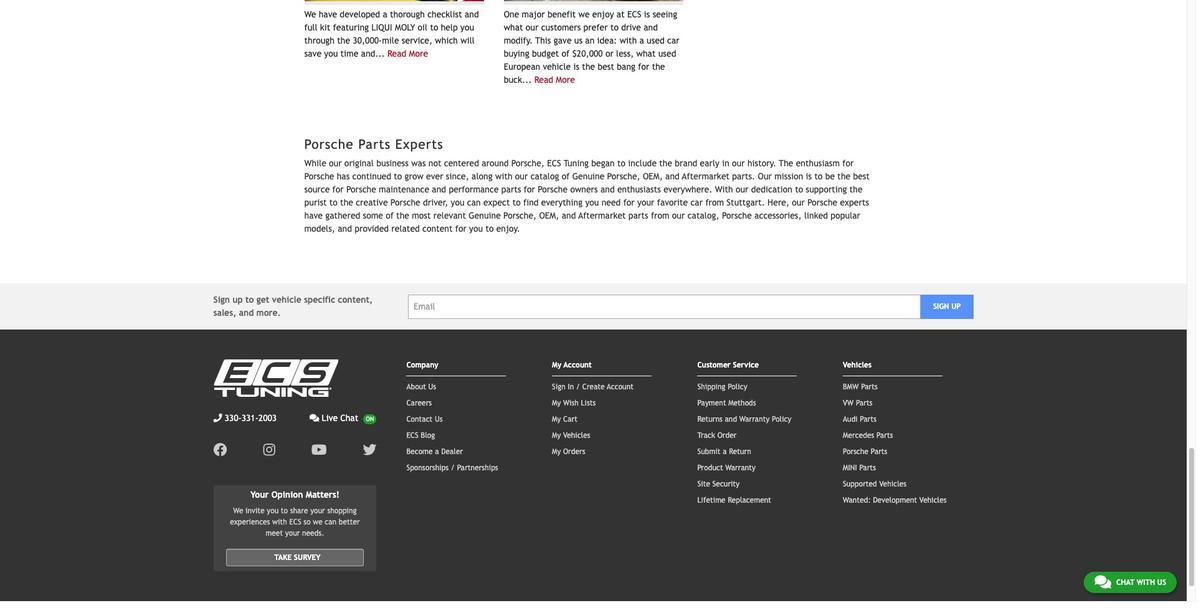 Task type: locate. For each thing, give the bounding box(es) containing it.
my left 'cart'
[[552, 415, 561, 424]]

ecs inside one major benefit we enjoy at ecs is seeing what our customers prefer to drive and modify. this gave us an idea: with a used car buying budget of $20,000 or less, what used european vehicle is the best bang for the buck...
[[627, 9, 642, 19]]

policy
[[728, 383, 747, 391], [772, 415, 792, 424]]

2 vertical spatial of
[[386, 211, 394, 221]]

dealer
[[441, 448, 463, 456]]

about us link
[[406, 383, 436, 391]]

at
[[617, 9, 625, 19]]

1 my from the top
[[552, 361, 562, 370]]

0 horizontal spatial aftermarket
[[578, 211, 626, 221]]

we inside we invite you to share your shopping experiences with ecs so we can better meet your needs.
[[233, 507, 243, 515]]

read more down the service,
[[388, 48, 428, 58]]

sign for sign up
[[933, 302, 949, 311]]

sign inside sign up to get vehicle specific content, sales, and more.
[[213, 295, 230, 305]]

1 vertical spatial more
[[556, 75, 575, 85]]

more down budget
[[556, 75, 575, 85]]

your
[[637, 198, 655, 208], [310, 507, 325, 515], [285, 529, 300, 538]]

2 vertical spatial porsche,
[[503, 211, 537, 221]]

ecs up catalog at left top
[[547, 158, 561, 168]]

warranty down methods
[[739, 415, 770, 424]]

for up find
[[524, 185, 535, 195]]

vw parts
[[843, 399, 873, 408]]

parts right bmw
[[861, 383, 878, 391]]

0 vertical spatial read
[[388, 48, 406, 58]]

an
[[585, 35, 595, 45]]

major
[[522, 9, 545, 19]]

0 vertical spatial what
[[504, 22, 523, 32]]

ecs inside we invite you to share your shopping experiences with ecs so we can better meet your needs.
[[289, 518, 301, 526]]

oem, down include
[[643, 171, 663, 181]]

read down european
[[534, 75, 553, 85]]

vehicles up wanted: development vehicles
[[879, 480, 907, 489]]

1 horizontal spatial your
[[310, 507, 325, 515]]

catalog
[[531, 171, 559, 181]]

the left brand
[[659, 158, 672, 168]]

0 vertical spatial aftermarket
[[682, 171, 730, 181]]

parts for vw parts
[[856, 399, 873, 408]]

car up catalog,
[[691, 198, 703, 208]]

1 horizontal spatial chat
[[1116, 578, 1135, 587]]

parts
[[501, 185, 521, 195], [629, 211, 648, 221]]

my for my wish lists
[[552, 399, 561, 408]]

we for we have developed a thorough checklist and full kit featuring liqui moly oil to help you through the 30,000-mile service, which will save you time and...
[[304, 9, 316, 19]]

1 horizontal spatial up
[[951, 302, 961, 311]]

sign
[[213, 295, 230, 305], [933, 302, 949, 311], [552, 383, 566, 391]]

we down euro cars under $20k image
[[579, 9, 590, 19]]

1 vertical spatial car
[[691, 198, 703, 208]]

liqui
[[372, 22, 392, 32]]

in
[[568, 383, 574, 391]]

up inside button
[[951, 302, 961, 311]]

read more
[[388, 48, 428, 58], [534, 75, 575, 85]]

4 my from the top
[[552, 431, 561, 440]]

sales,
[[213, 308, 236, 318]]

1 horizontal spatial read more link
[[534, 75, 575, 85]]

1 horizontal spatial more
[[556, 75, 575, 85]]

0 horizontal spatial read
[[388, 48, 406, 58]]

with up meet
[[272, 518, 287, 526]]

1 horizontal spatial sign
[[552, 383, 566, 391]]

of down gave
[[562, 48, 570, 58]]

1 vertical spatial policy
[[772, 415, 792, 424]]

euro cars under $20k image
[[504, 0, 683, 5]]

what down "one" in the top of the page
[[504, 22, 523, 32]]

wanted:
[[843, 496, 871, 505]]

1 horizontal spatial best
[[853, 171, 870, 181]]

1 horizontal spatial vehicle
[[543, 62, 571, 71]]

best inside while our original business was not centered around porsche, ecs tuning began to include the brand early in our history. the enthusiasm for porsche has continued to grow ever since, along with our catalog of genuine porsche, oem, and aftermarket parts. our mission is to be the best source for porsche maintenance and performance parts for porsche owners and enthusiasts everywhere. with our dedication to supporting the purist to the creative porsche driver, you can expect to find everything you need for your favorite car from stuttgart. here, our porsche experts have gathered some of the most relevant genuine porsche, oem, and aftermarket parts from our catalog, porsche accessories, linked popular models, and provided related content for you to enjoy.
[[853, 171, 870, 181]]

is down $20,000
[[574, 62, 580, 71]]

sign up button
[[921, 295, 974, 319]]

thorough
[[390, 9, 425, 19]]

read more down budget
[[534, 75, 575, 85]]

and up need
[[601, 185, 615, 195]]

1 horizontal spatial read
[[534, 75, 553, 85]]

blog
[[421, 431, 435, 440]]

0 horizontal spatial car
[[667, 35, 680, 45]]

with right comments image
[[1137, 578, 1155, 587]]

a inside we have developed a thorough checklist and full kit featuring liqui moly oil to help you through the 30,000-mile service, which will save you time and...
[[383, 9, 387, 19]]

our
[[758, 171, 772, 181]]

a down drive
[[640, 35, 644, 45]]

porsche up source
[[304, 171, 334, 181]]

mile
[[382, 35, 399, 45]]

my
[[552, 361, 562, 370], [552, 399, 561, 408], [552, 415, 561, 424], [552, 431, 561, 440], [552, 448, 561, 456]]

0 vertical spatial we
[[579, 9, 590, 19]]

1 vertical spatial genuine
[[469, 211, 501, 221]]

to left share at the left of the page
[[281, 507, 288, 515]]

can inside while our original business was not centered around porsche, ecs tuning began to include the brand early in our history. the enthusiasm for porsche has continued to grow ever since, along with our catalog of genuine porsche, oem, and aftermarket parts. our mission is to be the best source for porsche maintenance and performance parts for porsche owners and enthusiasts everywhere. with our dedication to supporting the purist to the creative porsche driver, you can expect to find everything you need for your favorite car from stuttgart. here, our porsche experts have gathered some of the most relevant genuine porsche, oem, and aftermarket parts from our catalog, porsche accessories, linked popular models, and provided related content for you to enjoy.
[[467, 198, 481, 208]]

to down at
[[611, 22, 619, 32]]

0 horizontal spatial more
[[409, 48, 428, 58]]

the up related
[[396, 211, 409, 221]]

security
[[713, 480, 740, 489]]

1 vertical spatial what
[[636, 48, 656, 58]]

vehicle
[[543, 62, 571, 71], [272, 295, 301, 305]]

we right so
[[313, 518, 323, 526]]

2 my from the top
[[552, 399, 561, 408]]

service,
[[402, 35, 432, 45]]

best down or at top
[[598, 62, 614, 71]]

shipping policy link
[[698, 383, 747, 391]]

1 vertical spatial from
[[651, 211, 670, 221]]

careers link
[[406, 399, 432, 408]]

0 horizontal spatial sign
[[213, 295, 230, 305]]

ecs tuning image
[[213, 360, 338, 397]]

we inside one major benefit we enjoy at ecs is seeing what our customers prefer to drive and modify. this gave us an idea: with a used car buying budget of $20,000 or less, what used european vehicle is the best bang for the buck...
[[579, 9, 590, 19]]

1 vertical spatial warranty
[[725, 464, 756, 472]]

history.
[[748, 158, 776, 168]]

company
[[406, 361, 438, 370]]

parts.
[[732, 171, 755, 181]]

and inside sign up to get vehicle specific content, sales, and more.
[[239, 308, 254, 318]]

for right bang
[[638, 62, 650, 71]]

up inside sign up to get vehicle specific content, sales, and more.
[[233, 295, 243, 305]]

1 vertical spatial read
[[534, 75, 553, 85]]

parts down the enthusiasts
[[629, 211, 648, 221]]

ecs left so
[[289, 518, 301, 526]]

Email email field
[[408, 295, 921, 319]]

what right less,
[[636, 48, 656, 58]]

parts up expect
[[501, 185, 521, 195]]

read more link down budget
[[534, 75, 575, 85]]

0 horizontal spatial your
[[285, 529, 300, 538]]

0 horizontal spatial read more
[[388, 48, 428, 58]]

best
[[598, 62, 614, 71], [853, 171, 870, 181]]

0 horizontal spatial policy
[[728, 383, 747, 391]]

audi parts
[[843, 415, 877, 424]]

porsche parts link
[[843, 448, 888, 456]]

0 vertical spatial more
[[409, 48, 428, 58]]

1 vertical spatial read more link
[[534, 75, 575, 85]]

to inside we invite you to share your shopping experiences with ecs so we can better meet your needs.
[[281, 507, 288, 515]]

aftermarket down need
[[578, 211, 626, 221]]

my left orders
[[552, 448, 561, 456]]

sign inside sign up button
[[933, 302, 949, 311]]

have up kit
[[319, 9, 337, 19]]

account right create
[[607, 383, 634, 391]]

porsche up while
[[304, 136, 354, 152]]

0 vertical spatial account
[[564, 361, 592, 370]]

comments image
[[310, 414, 319, 423]]

parts up porsche parts link
[[877, 431, 893, 440]]

car down seeing
[[667, 35, 680, 45]]

have down purist
[[304, 211, 323, 221]]

0 vertical spatial parts
[[501, 185, 521, 195]]

chat right live at the bottom left of page
[[340, 413, 358, 423]]

0 horizontal spatial vehicle
[[272, 295, 301, 305]]

1 horizontal spatial we
[[579, 9, 590, 19]]

more for mile
[[409, 48, 428, 58]]

my vehicles link
[[552, 431, 590, 440]]

genuine up owners
[[572, 171, 605, 181]]

330-
[[225, 413, 242, 423]]

a inside one major benefit we enjoy at ecs is seeing what our customers prefer to drive and modify. this gave us an idea: with a used car buying budget of $20,000 or less, what used european vehicle is the best bang for the buck...
[[640, 35, 644, 45]]

of down tuning
[[562, 171, 570, 181]]

with inside while our original business was not centered around porsche, ecs tuning began to include the brand early in our history. the enthusiasm for porsche has continued to grow ever since, along with our catalog of genuine porsche, oem, and aftermarket parts. our mission is to be the best source for porsche maintenance and performance parts for porsche owners and enthusiasts everywhere. with our dedication to supporting the purist to the creative porsche driver, you can expect to find everything you need for your favorite car from stuttgart. here, our porsche experts have gathered some of the most relevant genuine porsche, oem, and aftermarket parts from our catalog, porsche accessories, linked popular models, and provided related content for you to enjoy.
[[495, 171, 513, 181]]

us right contact
[[435, 415, 443, 424]]

car inside one major benefit we enjoy at ecs is seeing what our customers prefer to drive and modify. this gave us an idea: with a used car buying budget of $20,000 or less, what used european vehicle is the best bang for the buck...
[[667, 35, 680, 45]]

sign in / create account link
[[552, 383, 634, 391]]

relevant
[[433, 211, 466, 221]]

0 vertical spatial porsche,
[[511, 158, 545, 168]]

2 vertical spatial is
[[806, 171, 812, 181]]

up for sign up
[[951, 302, 961, 311]]

1 vertical spatial your
[[310, 507, 325, 515]]

1 horizontal spatial genuine
[[572, 171, 605, 181]]

was
[[411, 158, 426, 168]]

with inside chat with us link
[[1137, 578, 1155, 587]]

lifetime
[[698, 496, 726, 505]]

1 horizontal spatial aftermarket
[[682, 171, 730, 181]]

0 vertical spatial read more link
[[388, 48, 428, 58]]

supporting
[[806, 185, 847, 195]]

we inside we have developed a thorough checklist and full kit featuring liqui moly oil to help you through the 30,000-mile service, which will save you time and...
[[304, 9, 316, 19]]

1 vertical spatial us
[[435, 415, 443, 424]]

0 vertical spatial of
[[562, 48, 570, 58]]

0 horizontal spatial chat
[[340, 413, 358, 423]]

best up experts
[[853, 171, 870, 181]]

account
[[564, 361, 592, 370], [607, 383, 634, 391]]

1 horizontal spatial /
[[576, 383, 580, 391]]

us right the about
[[428, 383, 436, 391]]

vehicles up orders
[[563, 431, 590, 440]]

vehicle inside one major benefit we enjoy at ecs is seeing what our customers prefer to drive and modify. this gave us an idea: with a used car buying budget of $20,000 or less, what used european vehicle is the best bang for the buck...
[[543, 62, 571, 71]]

grow
[[405, 171, 424, 181]]

some
[[363, 211, 383, 221]]

1 vertical spatial vehicle
[[272, 295, 301, 305]]

track
[[698, 431, 715, 440]]

popular
[[831, 211, 860, 221]]

of right some
[[386, 211, 394, 221]]

for down relevant
[[455, 224, 467, 234]]

0 horizontal spatial read more link
[[388, 48, 428, 58]]

be
[[825, 171, 835, 181]]

with inside one major benefit we enjoy at ecs is seeing what our customers prefer to drive and modify. this gave us an idea: with a used car buying budget of $20,000 or less, what used european vehicle is the best bang for the buck...
[[620, 35, 637, 45]]

read more link down the service,
[[388, 48, 428, 58]]

chat right comments image
[[1116, 578, 1135, 587]]

0 vertical spatial best
[[598, 62, 614, 71]]

drive
[[621, 22, 641, 32]]

our up has
[[329, 158, 342, 168]]

can down shopping
[[325, 518, 337, 526]]

mini parts link
[[843, 464, 876, 472]]

take survey button
[[226, 549, 364, 566]]

from down with
[[706, 198, 724, 208]]

parts up original
[[358, 136, 391, 152]]

to left enjoy.
[[486, 224, 494, 234]]

0 horizontal spatial we
[[313, 518, 323, 526]]

car
[[667, 35, 680, 45], [691, 198, 703, 208]]

can inside we invite you to share your shopping experiences with ecs so we can better meet your needs.
[[325, 518, 337, 526]]

along
[[472, 171, 493, 181]]

1 horizontal spatial read more
[[534, 75, 575, 85]]

2 horizontal spatial your
[[637, 198, 655, 208]]

vehicle up "more."
[[272, 295, 301, 305]]

for down has
[[332, 185, 344, 195]]

0 horizontal spatial account
[[564, 361, 592, 370]]

1 vertical spatial best
[[853, 171, 870, 181]]

2 vertical spatial us
[[1157, 578, 1166, 587]]

not
[[429, 158, 441, 168]]

1 vertical spatial have
[[304, 211, 323, 221]]

is down enthusiasm at the right
[[806, 171, 812, 181]]

chat with us
[[1116, 578, 1166, 587]]

porsche down mercedes on the right of page
[[843, 448, 869, 456]]

1 horizontal spatial can
[[467, 198, 481, 208]]

instagram logo image
[[263, 443, 275, 457]]

porsche down maintenance in the left of the page
[[391, 198, 420, 208]]

take
[[274, 553, 292, 562]]

0 horizontal spatial best
[[598, 62, 614, 71]]

my down my cart link
[[552, 431, 561, 440]]

5 my from the top
[[552, 448, 561, 456]]

0 vertical spatial warranty
[[739, 415, 770, 424]]

payment methods
[[698, 399, 756, 408]]

/ down 'dealer'
[[451, 464, 455, 472]]

1 vertical spatial we
[[233, 507, 243, 515]]

more down the service,
[[409, 48, 428, 58]]

include
[[628, 158, 657, 168]]

1 horizontal spatial from
[[706, 198, 724, 208]]

0 vertical spatial us
[[428, 383, 436, 391]]

oil
[[418, 22, 428, 32]]

parts for mini parts
[[859, 464, 876, 472]]

we up the full
[[304, 9, 316, 19]]

0 vertical spatial read more
[[388, 48, 428, 58]]

porsche down stuttgart.
[[722, 211, 752, 221]]

shipping
[[698, 383, 726, 391]]

our down major
[[526, 22, 539, 32]]

your right meet
[[285, 529, 300, 538]]

1 horizontal spatial car
[[691, 198, 703, 208]]

read
[[388, 48, 406, 58], [534, 75, 553, 85]]

is inside while our original business was not centered around porsche, ecs tuning began to include the brand early in our history. the enthusiasm for porsche has continued to grow ever since, along with our catalog of genuine porsche, oem, and aftermarket parts. our mission is to be the best source for porsche maintenance and performance parts for porsche owners and enthusiasts everywhere. with our dedication to supporting the purist to the creative porsche driver, you can expect to find everything you need for your favorite car from stuttgart. here, our porsche experts have gathered some of the most relevant genuine porsche, oem, and aftermarket parts from our catalog, porsche accessories, linked popular models, and provided related content for you to enjoy.
[[806, 171, 812, 181]]

read down mile
[[388, 48, 406, 58]]

mission
[[775, 171, 803, 181]]

more for us
[[556, 75, 575, 85]]

0 vertical spatial from
[[706, 198, 724, 208]]

1 horizontal spatial account
[[607, 383, 634, 391]]

vehicle down budget
[[543, 62, 571, 71]]

partnerships
[[457, 464, 498, 472]]

1 horizontal spatial we
[[304, 9, 316, 19]]

matters!
[[306, 490, 340, 500]]

the
[[779, 158, 793, 168]]

0 vertical spatial used
[[647, 35, 665, 45]]

porsche 996 30k service image
[[304, 0, 484, 5]]

need
[[602, 198, 621, 208]]

we for we invite you to share your shopping experiences with ecs so we can better meet your needs.
[[233, 507, 243, 515]]

to left get
[[245, 295, 254, 305]]

with down drive
[[620, 35, 637, 45]]

parts for audi parts
[[860, 415, 877, 424]]

product
[[698, 464, 723, 472]]

0 vertical spatial is
[[644, 9, 650, 19]]

most
[[412, 211, 431, 221]]

oem, down everything
[[539, 211, 559, 221]]

1 vertical spatial parts
[[629, 211, 648, 221]]

youtube logo image
[[311, 443, 327, 457]]

1 vertical spatial chat
[[1116, 578, 1135, 587]]

0 vertical spatial car
[[667, 35, 680, 45]]

parts for porsche parts
[[871, 448, 888, 456]]

my account
[[552, 361, 592, 370]]

1 vertical spatial aftermarket
[[578, 211, 626, 221]]

with down around
[[495, 171, 513, 181]]

the inside we have developed a thorough checklist and full kit featuring liqui moly oil to help you through the 30,000-mile service, which will save you time and...
[[337, 35, 350, 45]]

chat with us link
[[1084, 572, 1177, 593]]

sign in / create account
[[552, 383, 634, 391]]

your down the enthusiasts
[[637, 198, 655, 208]]

become
[[406, 448, 433, 456]]

more
[[409, 48, 428, 58], [556, 75, 575, 85]]

warranty down return
[[725, 464, 756, 472]]

0 horizontal spatial we
[[233, 507, 243, 515]]

0 vertical spatial your
[[637, 198, 655, 208]]

for inside one major benefit we enjoy at ecs is seeing what our customers prefer to drive and modify. this gave us an idea: with a used car buying budget of $20,000 or less, what used european vehicle is the best bang for the buck...
[[638, 62, 650, 71]]

1 vertical spatial is
[[574, 62, 580, 71]]

our down favorite
[[672, 211, 685, 221]]

1 horizontal spatial is
[[644, 9, 650, 19]]

of
[[562, 48, 570, 58], [562, 171, 570, 181], [386, 211, 394, 221]]

linked
[[804, 211, 828, 221]]

orders
[[563, 448, 585, 456]]

experts
[[395, 136, 444, 152]]

3 my from the top
[[552, 415, 561, 424]]

have inside while our original business was not centered around porsche, ecs tuning began to include the brand early in our history. the enthusiasm for porsche has continued to grow ever since, along with our catalog of genuine porsche, oem, and aftermarket parts. our mission is to be the best source for porsche maintenance and performance parts for porsche owners and enthusiasts everywhere. with our dedication to supporting the purist to the creative porsche driver, you can expect to find everything you need for your favorite car from stuttgart. here, our porsche experts have gathered some of the most relevant genuine porsche, oem, and aftermarket parts from our catalog, porsche accessories, linked popular models, and provided related content for you to enjoy.
[[304, 211, 323, 221]]

our right here,
[[792, 198, 805, 208]]

sign for sign in / create account
[[552, 383, 566, 391]]

you right invite in the left of the page
[[267, 507, 279, 515]]

to
[[430, 22, 438, 32], [611, 22, 619, 32], [617, 158, 626, 168], [394, 171, 402, 181], [815, 171, 823, 181], [795, 185, 803, 195], [329, 198, 338, 208], [513, 198, 521, 208], [486, 224, 494, 234], [245, 295, 254, 305], [281, 507, 288, 515]]

0 horizontal spatial /
[[451, 464, 455, 472]]

0 vertical spatial have
[[319, 9, 337, 19]]

us right comments image
[[1157, 578, 1166, 587]]

account up 'in'
[[564, 361, 592, 370]]

0 vertical spatial oem,
[[643, 171, 663, 181]]

parts right vw
[[856, 399, 873, 408]]

from down favorite
[[651, 211, 670, 221]]

your inside while our original business was not centered around porsche, ecs tuning began to include the brand early in our history. the enthusiasm for porsche has continued to grow ever since, along with our catalog of genuine porsche, oem, and aftermarket parts. our mission is to be the best source for porsche maintenance and performance parts for porsche owners and enthusiasts everywhere. with our dedication to supporting the purist to the creative porsche driver, you can expect to find everything you need for your favorite car from stuttgart. here, our porsche experts have gathered some of the most relevant genuine porsche, oem, and aftermarket parts from our catalog, porsche accessories, linked popular models, and provided related content for you to enjoy.
[[637, 198, 655, 208]]

1 vertical spatial can
[[325, 518, 337, 526]]

phone image
[[213, 414, 222, 423]]

lists
[[581, 399, 596, 408]]

is left seeing
[[644, 9, 650, 19]]

to left find
[[513, 198, 521, 208]]

0 vertical spatial can
[[467, 198, 481, 208]]

0 vertical spatial we
[[304, 9, 316, 19]]

330-331-2003
[[225, 413, 277, 423]]

and
[[465, 9, 479, 19], [644, 22, 658, 32], [665, 171, 680, 181], [432, 185, 446, 195], [601, 185, 615, 195], [562, 211, 576, 221], [338, 224, 352, 234], [239, 308, 254, 318], [725, 415, 737, 424]]



Task type: describe. For each thing, give the bounding box(es) containing it.
1 horizontal spatial oem,
[[643, 171, 663, 181]]

more.
[[256, 308, 281, 318]]

create
[[582, 383, 605, 391]]

lifetime replacement
[[698, 496, 771, 505]]

ever
[[426, 171, 443, 181]]

read more for buying
[[534, 75, 575, 85]]

about us
[[406, 383, 436, 391]]

with inside we invite you to share your shopping experiences with ecs so we can better meet your needs.
[[272, 518, 287, 526]]

provided
[[355, 224, 389, 234]]

sponsorships
[[406, 464, 449, 472]]

bmw parts link
[[843, 383, 878, 391]]

returns and warranty policy link
[[698, 415, 792, 424]]

moly
[[395, 22, 415, 32]]

and down brand
[[665, 171, 680, 181]]

the right bang
[[652, 62, 665, 71]]

sponsorships / partnerships
[[406, 464, 498, 472]]

replacement
[[728, 496, 771, 505]]

read more link for buying
[[534, 75, 575, 85]]

while
[[304, 158, 326, 168]]

0 horizontal spatial parts
[[501, 185, 521, 195]]

product warranty
[[698, 464, 756, 472]]

2 vertical spatial your
[[285, 529, 300, 538]]

for down the enthusiasts
[[623, 198, 635, 208]]

for right enthusiasm at the right
[[843, 158, 854, 168]]

and down everything
[[562, 211, 576, 221]]

a left 'dealer'
[[435, 448, 439, 456]]

us
[[574, 35, 583, 45]]

experts
[[840, 198, 869, 208]]

vehicles right development
[[920, 496, 947, 505]]

read more for and...
[[388, 48, 428, 58]]

prefer
[[584, 22, 608, 32]]

with
[[715, 185, 733, 195]]

read for and...
[[388, 48, 406, 58]]

benefit
[[548, 9, 576, 19]]

us for about us
[[428, 383, 436, 391]]

vehicle inside sign up to get vehicle specific content, sales, and more.
[[272, 295, 301, 305]]

around
[[482, 158, 509, 168]]

gave
[[554, 35, 572, 45]]

our inside one major benefit we enjoy at ecs is seeing what our customers prefer to drive and modify. this gave us an idea: with a used car buying budget of $20,000 or less, what used european vehicle is the best bang for the buck...
[[526, 22, 539, 32]]

1 horizontal spatial parts
[[629, 211, 648, 221]]

payment methods link
[[698, 399, 756, 408]]

time
[[341, 48, 358, 58]]

and inside one major benefit we enjoy at ecs is seeing what our customers prefer to drive and modify. this gave us an idea: with a used car buying budget of $20,000 or less, what used european vehicle is the best bang for the buck...
[[644, 22, 658, 32]]

1 vertical spatial used
[[658, 48, 676, 58]]

you down owners
[[585, 198, 599, 208]]

my orders
[[552, 448, 585, 456]]

live chat link
[[310, 412, 377, 425]]

while our original business was not centered around porsche, ecs tuning began to include the brand early in our history. the enthusiasm for porsche has continued to grow ever since, along with our catalog of genuine porsche, oem, and aftermarket parts. our mission is to be the best source for porsche maintenance and performance parts for porsche owners and enthusiasts everywhere. with our dedication to supporting the purist to the creative porsche driver, you can expect to find everything you need for your favorite car from stuttgart. here, our porsche experts have gathered some of the most relevant genuine porsche, oem, and aftermarket parts from our catalog, porsche accessories, linked popular models, and provided related content for you to enjoy.
[[304, 158, 870, 234]]

save
[[304, 48, 322, 58]]

you up relevant
[[451, 198, 465, 208]]

our right in
[[732, 158, 745, 168]]

my orders link
[[552, 448, 585, 456]]

and down the gathered
[[338, 224, 352, 234]]

opinion
[[271, 490, 303, 500]]

parts for mercedes parts
[[877, 431, 893, 440]]

cart
[[563, 415, 578, 424]]

to inside sign up to get vehicle specific content, sales, and more.
[[245, 295, 254, 305]]

mercedes
[[843, 431, 874, 440]]

read for buying
[[534, 75, 553, 85]]

supported
[[843, 480, 877, 489]]

the up the gathered
[[340, 198, 353, 208]]

bmw
[[843, 383, 859, 391]]

become a dealer link
[[406, 448, 463, 456]]

0 horizontal spatial is
[[574, 62, 580, 71]]

so
[[304, 518, 311, 526]]

content
[[422, 224, 453, 234]]

and inside we have developed a thorough checklist and full kit featuring liqui moly oil to help you through the 30,000-mile service, which will save you time and...
[[465, 9, 479, 19]]

full
[[304, 22, 318, 32]]

0 vertical spatial chat
[[340, 413, 358, 423]]

survey
[[294, 553, 321, 562]]

the up experts
[[850, 185, 863, 195]]

the down $20,000
[[582, 62, 595, 71]]

bmw parts
[[843, 383, 878, 391]]

read more link for and...
[[388, 48, 428, 58]]

returns
[[698, 415, 723, 424]]

centered
[[444, 158, 479, 168]]

have inside we have developed a thorough checklist and full kit featuring liqui moly oil to help you through the 30,000-mile service, which will save you time and...
[[319, 9, 337, 19]]

return
[[729, 448, 751, 456]]

a left return
[[723, 448, 727, 456]]

porsche down supporting
[[808, 198, 838, 208]]

business
[[376, 158, 409, 168]]

performance
[[449, 185, 499, 195]]

0 horizontal spatial genuine
[[469, 211, 501, 221]]

owners
[[570, 185, 598, 195]]

we inside we invite you to share your shopping experiences with ecs so we can better meet your needs.
[[313, 518, 323, 526]]

our down parts.
[[736, 185, 749, 195]]

porsche parts
[[843, 448, 888, 456]]

tuning
[[564, 158, 589, 168]]

330-331-2003 link
[[213, 412, 277, 425]]

to inside we have developed a thorough checklist and full kit featuring liqui moly oil to help you through the 30,000-mile service, which will save you time and...
[[430, 22, 438, 32]]

driver,
[[423, 198, 448, 208]]

catalog,
[[688, 211, 719, 221]]

you down through
[[324, 48, 338, 58]]

you left enjoy.
[[469, 224, 483, 234]]

1 vertical spatial account
[[607, 383, 634, 391]]

enthusiasts
[[617, 185, 661, 195]]

contact
[[406, 415, 433, 424]]

comments image
[[1095, 574, 1111, 589]]

about
[[406, 383, 426, 391]]

parts for porsche parts experts
[[358, 136, 391, 152]]

creative
[[356, 198, 388, 208]]

careers
[[406, 399, 432, 408]]

and...
[[361, 48, 385, 58]]

of inside one major benefit we enjoy at ecs is seeing what our customers prefer to drive and modify. this gave us an idea: with a used car buying budget of $20,000 or less, what used european vehicle is the best bang for the buck...
[[562, 48, 570, 58]]

continued
[[352, 171, 391, 181]]

content,
[[338, 295, 373, 305]]

1 vertical spatial /
[[451, 464, 455, 472]]

my for my account
[[552, 361, 562, 370]]

1 vertical spatial porsche,
[[607, 171, 640, 181]]

submit a return link
[[698, 448, 751, 456]]

kit
[[320, 22, 330, 32]]

porsche down catalog at left top
[[538, 185, 568, 195]]

supported vehicles
[[843, 480, 907, 489]]

ecs blog
[[406, 431, 435, 440]]

the right the be at the top right of the page
[[838, 171, 851, 181]]

or
[[606, 48, 614, 58]]

my for my orders
[[552, 448, 561, 456]]

and up driver,
[[432, 185, 446, 195]]

and up "order"
[[725, 415, 737, 424]]

us for contact us
[[435, 415, 443, 424]]

0 vertical spatial /
[[576, 383, 580, 391]]

mercedes parts link
[[843, 431, 893, 440]]

to left the be at the top right of the page
[[815, 171, 823, 181]]

to right began in the top of the page
[[617, 158, 626, 168]]

sign for sign up to get vehicle specific content, sales, and more.
[[213, 295, 230, 305]]

will
[[461, 35, 475, 45]]

vw parts link
[[843, 399, 873, 408]]

enjoy.
[[496, 224, 520, 234]]

submit
[[698, 448, 721, 456]]

0 horizontal spatial from
[[651, 211, 670, 221]]

we invite you to share your shopping experiences with ecs so we can better meet your needs.
[[230, 507, 360, 538]]

porsche parts experts
[[304, 136, 444, 152]]

porsche down continued
[[346, 185, 376, 195]]

service
[[733, 361, 759, 370]]

up for sign up to get vehicle specific content, sales, and more.
[[233, 295, 243, 305]]

ecs left blog
[[406, 431, 419, 440]]

lifetime replacement link
[[698, 496, 771, 505]]

best inside one major benefit we enjoy at ecs is seeing what our customers prefer to drive and modify. this gave us an idea: with a used car buying budget of $20,000 or less, what used european vehicle is the best bang for the buck...
[[598, 62, 614, 71]]

1 horizontal spatial what
[[636, 48, 656, 58]]

1 vertical spatial of
[[562, 171, 570, 181]]

live
[[322, 413, 338, 423]]

ecs inside while our original business was not centered around porsche, ecs tuning began to include the brand early in our history. the enthusiasm for porsche has continued to grow ever since, along with our catalog of genuine porsche, oem, and aftermarket parts. our mission is to be the best source for porsche maintenance and performance parts for porsche owners and enthusiasts everywhere. with our dedication to supporting the purist to the creative porsche driver, you can expect to find everything you need for your favorite car from stuttgart. here, our porsche experts have gathered some of the most relevant genuine porsche, oem, and aftermarket parts from our catalog, porsche accessories, linked popular models, and provided related content for you to enjoy.
[[547, 158, 561, 168]]

0 horizontal spatial oem,
[[539, 211, 559, 221]]

car inside while our original business was not centered around porsche, ecs tuning began to include the brand early in our history. the enthusiasm for porsche has continued to grow ever since, along with our catalog of genuine porsche, oem, and aftermarket parts. our mission is to be the best source for porsche maintenance and performance parts for porsche owners and enthusiasts everywhere. with our dedication to supporting the purist to the creative porsche driver, you can expect to find everything you need for your favorite car from stuttgart. here, our porsche experts have gathered some of the most relevant genuine porsche, oem, and aftermarket parts from our catalog, porsche accessories, linked popular models, and provided related content for you to enjoy.
[[691, 198, 703, 208]]

stuttgart.
[[727, 198, 765, 208]]

vehicles up bmw parts link
[[843, 361, 872, 370]]

parts for bmw parts
[[861, 383, 878, 391]]

purist
[[304, 198, 327, 208]]

contact us
[[406, 415, 443, 424]]

your opinion matters!
[[250, 490, 340, 500]]

facebook logo image
[[213, 443, 227, 457]]

you up the will
[[461, 22, 474, 32]]

to down business
[[394, 171, 402, 181]]

customer
[[698, 361, 731, 370]]

my for my vehicles
[[552, 431, 561, 440]]

take survey
[[274, 553, 321, 562]]

331-
[[242, 413, 258, 423]]

twitter logo image
[[363, 443, 377, 457]]

you inside we invite you to share your shopping experiences with ecs so we can better meet your needs.
[[267, 507, 279, 515]]

meet
[[266, 529, 283, 538]]

to inside one major benefit we enjoy at ecs is seeing what our customers prefer to drive and modify. this gave us an idea: with a used car buying budget of $20,000 or less, what used european vehicle is the best bang for the buck...
[[611, 22, 619, 32]]

1 horizontal spatial policy
[[772, 415, 792, 424]]

shipping policy
[[698, 383, 747, 391]]

your
[[250, 490, 269, 500]]

our left catalog at left top
[[515, 171, 528, 181]]

my cart link
[[552, 415, 578, 424]]

0 vertical spatial genuine
[[572, 171, 605, 181]]

to up the gathered
[[329, 198, 338, 208]]

0 vertical spatial policy
[[728, 383, 747, 391]]

to down mission
[[795, 185, 803, 195]]

needs.
[[302, 529, 324, 538]]

my for my cart
[[552, 415, 561, 424]]

featuring
[[333, 22, 369, 32]]



Task type: vqa. For each thing, say whether or not it's contained in the screenshot.
ben's q5 3.0t
no



